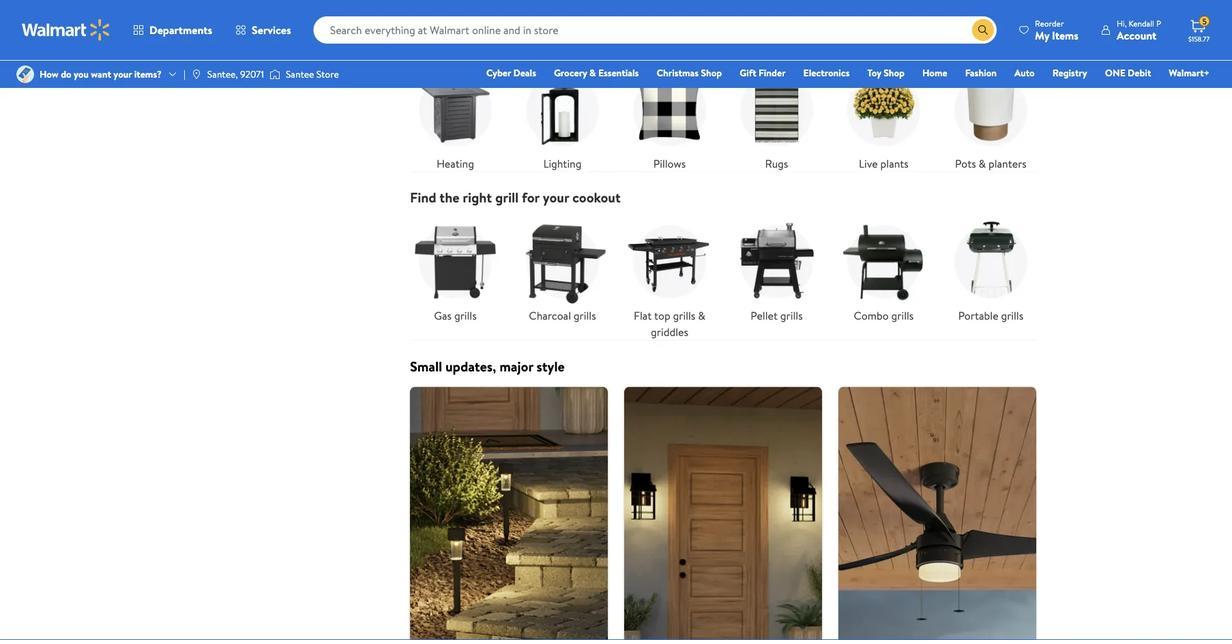 Task type: vqa. For each thing, say whether or not it's contained in the screenshot.
Find the right grill for your cookout list
yes



Task type: describe. For each thing, give the bounding box(es) containing it.
grills for gas grills
[[454, 308, 477, 323]]

electronics
[[804, 66, 850, 80]]

planters
[[989, 156, 1027, 171]]

find
[[410, 188, 437, 207]]

hi,
[[1117, 17, 1127, 29]]

home
[[923, 66, 948, 80]]

walmart+
[[1169, 66, 1210, 80]]

list for small updates, major style
[[402, 387, 1045, 641]]

grills inside flat top grills & griddles
[[673, 308, 696, 323]]

lighting link
[[517, 65, 608, 172]]

toy
[[868, 66, 882, 80]]

grill
[[495, 188, 519, 207]]

pillows
[[654, 156, 686, 171]]

$158.77
[[1189, 34, 1210, 43]]

pots & planters
[[956, 156, 1027, 171]]

& inside flat top grills & griddles
[[698, 308, 706, 323]]

essentials
[[599, 66, 639, 80]]

combo grills
[[854, 308, 914, 323]]

christmas
[[657, 66, 699, 80]]

do
[[61, 68, 71, 81]]

fashion link
[[959, 66, 1003, 80]]

outdoor
[[410, 36, 461, 55]]

walmart+ link
[[1163, 66, 1216, 80]]

major
[[500, 357, 534, 377]]

combo
[[854, 308, 889, 323]]

how do you want your items?
[[40, 68, 162, 81]]

updates,
[[446, 357, 497, 377]]

one
[[1106, 66, 1126, 80]]

grocery
[[554, 66, 587, 80]]

deals
[[514, 66, 536, 80]]

items
[[1053, 28, 1079, 43]]

christmas shop
[[657, 66, 722, 80]]

santee,
[[207, 68, 238, 81]]

cyber deals link
[[480, 66, 543, 80]]

list for find the right grill for your cookout
[[402, 206, 1045, 340]]

services button
[[224, 14, 303, 46]]

departments
[[149, 23, 212, 38]]

top
[[655, 308, 671, 323]]

santee store
[[286, 68, 339, 81]]

my
[[1035, 28, 1050, 43]]

santee, 92071
[[207, 68, 264, 81]]

portable
[[959, 308, 999, 323]]

charcoal grills
[[529, 308, 596, 323]]

cookout
[[573, 188, 621, 207]]

santee
[[286, 68, 314, 81]]

christmas shop link
[[651, 66, 728, 80]]

decor
[[465, 36, 498, 55]]

rugs link
[[732, 65, 822, 172]]

kendall
[[1129, 17, 1155, 29]]

1 list item from the left
[[402, 387, 616, 641]]

& left more
[[502, 36, 511, 55]]

gift
[[740, 66, 757, 80]]

griddles
[[651, 325, 689, 340]]

92071
[[240, 68, 264, 81]]

departments button
[[121, 14, 224, 46]]

plants
[[881, 156, 909, 171]]

debit
[[1128, 66, 1152, 80]]

live plants link
[[839, 65, 930, 172]]

search icon image
[[978, 25, 989, 35]]

pots & planters link
[[946, 65, 1037, 172]]

reorder
[[1035, 17, 1064, 29]]

list for outdoor decor & more
[[402, 54, 1045, 172]]

& right pots on the right top of the page
[[979, 156, 986, 171]]

|
[[184, 68, 186, 81]]



Task type: locate. For each thing, give the bounding box(es) containing it.
 image
[[270, 68, 280, 81]]

1 vertical spatial your
[[543, 188, 569, 207]]

grills for portable grills
[[1002, 308, 1024, 323]]

auto link
[[1009, 66, 1041, 80]]

hi, kendall p account
[[1117, 17, 1162, 43]]

4 grills from the left
[[781, 308, 803, 323]]

shop for christmas shop
[[701, 66, 722, 80]]

gift finder
[[740, 66, 786, 80]]

cyber
[[486, 66, 511, 80]]

store
[[317, 68, 339, 81]]

cyber deals
[[486, 66, 536, 80]]

grocery & essentials link
[[548, 66, 645, 80]]

combo grills link
[[839, 217, 930, 324]]

heating
[[437, 156, 474, 171]]

one debit link
[[1099, 66, 1158, 80]]

grills right pellet
[[781, 308, 803, 323]]

rugs
[[765, 156, 789, 171]]

grills right charcoal
[[574, 308, 596, 323]]

3 grills from the left
[[673, 308, 696, 323]]

grills right gas
[[454, 308, 477, 323]]

items?
[[134, 68, 162, 81]]

2 vertical spatial list
[[402, 387, 1045, 641]]

 image left the how
[[16, 66, 34, 83]]

2 list item from the left
[[616, 387, 831, 641]]

small
[[410, 357, 442, 377]]

3 list from the top
[[402, 387, 1045, 641]]

 image right |
[[191, 69, 202, 80]]

electronics link
[[798, 66, 856, 80]]

0 horizontal spatial  image
[[16, 66, 34, 83]]

1 list from the top
[[402, 54, 1045, 172]]

0 horizontal spatial your
[[114, 68, 132, 81]]

grills right the portable
[[1002, 308, 1024, 323]]

gas grills
[[434, 308, 477, 323]]

grills
[[454, 308, 477, 323], [574, 308, 596, 323], [673, 308, 696, 323], [781, 308, 803, 323], [892, 308, 914, 323], [1002, 308, 1024, 323]]

find the right grill for your cookout
[[410, 188, 621, 207]]

want
[[91, 68, 111, 81]]

6 grills from the left
[[1002, 308, 1024, 323]]

1 horizontal spatial shop
[[884, 66, 905, 80]]

shop right the christmas
[[701, 66, 722, 80]]

charcoal grills link
[[517, 217, 608, 324]]

gas grills link
[[410, 217, 501, 324]]

0 vertical spatial your
[[114, 68, 132, 81]]

 image
[[16, 66, 34, 83], [191, 69, 202, 80]]

p
[[1157, 17, 1162, 29]]

1 horizontal spatial  image
[[191, 69, 202, 80]]

home link
[[917, 66, 954, 80]]

1 vertical spatial list
[[402, 206, 1045, 340]]

Search search field
[[314, 16, 997, 44]]

auto
[[1015, 66, 1035, 80]]

account
[[1117, 28, 1157, 43]]

fashion
[[966, 66, 997, 80]]

flat top grills & griddles link
[[625, 217, 715, 340]]

you
[[74, 68, 89, 81]]

shop
[[701, 66, 722, 80], [884, 66, 905, 80]]

outdoor decor & more
[[410, 36, 545, 55]]

list containing heating
[[402, 54, 1045, 172]]

grills right the combo
[[892, 308, 914, 323]]

how
[[40, 68, 59, 81]]

portable grills link
[[946, 217, 1037, 324]]

finder
[[759, 66, 786, 80]]

5
[[1203, 15, 1207, 27]]

gas
[[434, 308, 452, 323]]

grills for charcoal grills
[[574, 308, 596, 323]]

2 grills from the left
[[574, 308, 596, 323]]

your
[[114, 68, 132, 81], [543, 188, 569, 207]]

reorder my items
[[1035, 17, 1079, 43]]

grocery & essentials
[[554, 66, 639, 80]]

registry
[[1053, 66, 1088, 80]]

flat
[[634, 308, 652, 323]]

1 shop from the left
[[701, 66, 722, 80]]

pillows link
[[625, 65, 715, 172]]

pellet
[[751, 308, 778, 323]]

2 list from the top
[[402, 206, 1045, 340]]

gift finder link
[[734, 66, 792, 80]]

flat top grills & griddles
[[634, 308, 706, 340]]

more
[[514, 36, 545, 55]]

lighting
[[544, 156, 582, 171]]

live
[[859, 156, 878, 171]]

& right top
[[698, 308, 706, 323]]

your right for
[[543, 188, 569, 207]]

the
[[440, 188, 460, 207]]

charcoal
[[529, 308, 571, 323]]

your right "want"
[[114, 68, 132, 81]]

2 shop from the left
[[884, 66, 905, 80]]

toy shop
[[868, 66, 905, 80]]

shop right toy
[[884, 66, 905, 80]]

1 grills from the left
[[454, 308, 477, 323]]

5 grills from the left
[[892, 308, 914, 323]]

pellet grills
[[751, 308, 803, 323]]

& right grocery
[[590, 66, 596, 80]]

list item
[[402, 387, 616, 641], [616, 387, 831, 641], [831, 387, 1045, 641]]

0 horizontal spatial shop
[[701, 66, 722, 80]]

grills right top
[[673, 308, 696, 323]]

list
[[402, 54, 1045, 172], [402, 206, 1045, 340], [402, 387, 1045, 641]]

small updates, major style
[[410, 357, 565, 377]]

1 horizontal spatial your
[[543, 188, 569, 207]]

live plants
[[859, 156, 909, 171]]

for
[[522, 188, 540, 207]]

walmart image
[[22, 19, 111, 41]]

shop for toy shop
[[884, 66, 905, 80]]

heating link
[[410, 65, 501, 172]]

toy shop link
[[862, 66, 911, 80]]

Walmart Site-Wide search field
[[314, 16, 997, 44]]

grills for combo grills
[[892, 308, 914, 323]]

0 vertical spatial list
[[402, 54, 1045, 172]]

 image for how do you want your items?
[[16, 66, 34, 83]]

one debit
[[1106, 66, 1152, 80]]

3 list item from the left
[[831, 387, 1045, 641]]

right
[[463, 188, 492, 207]]

portable grills
[[959, 308, 1024, 323]]

style
[[537, 357, 565, 377]]

registry link
[[1047, 66, 1094, 80]]

pots
[[956, 156, 976, 171]]

list containing gas grills
[[402, 206, 1045, 340]]

grills for pellet grills
[[781, 308, 803, 323]]

services
[[252, 23, 291, 38]]

&
[[502, 36, 511, 55], [590, 66, 596, 80], [979, 156, 986, 171], [698, 308, 706, 323]]

 image for santee, 92071
[[191, 69, 202, 80]]



